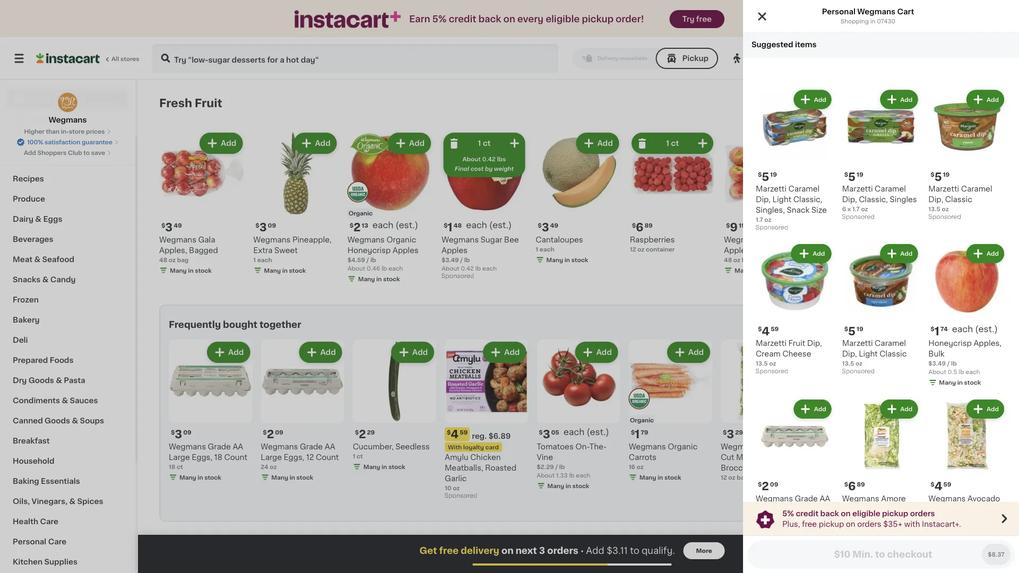 Task type: vqa. For each thing, say whether or not it's contained in the screenshot.


Task type: describe. For each thing, give the bounding box(es) containing it.
wegmans organic honeycrisp apples $4.59 / lb about 0.46 lb each
[[348, 236, 419, 271]]

classic, inside the marzetti caramel dip, light classic, singles, snack size 1.7 oz
[[794, 196, 823, 203]]

light for snack
[[773, 196, 792, 203]]

more
[[696, 548, 712, 554]]

in down wegmans honeycrisp apples, bagged 48 oz bag
[[753, 267, 758, 273]]

5 for marzetti caramel dip, light classic, singles, snack size
[[762, 171, 769, 182]]

$ up 24
[[263, 429, 267, 435]]

2 vertical spatial pickup
[[819, 521, 844, 528]]

classic inside the marzetti caramel dip, light classic 13.5 oz
[[880, 350, 907, 358]]

large for 3
[[169, 454, 190, 461]]

recipes
[[13, 175, 44, 183]]

3 left 05
[[543, 429, 550, 440]]

many in stock down raspberries 6 oz container
[[923, 257, 965, 263]]

express icon image
[[295, 10, 401, 28]]

many in stock down 0.67
[[829, 276, 871, 282]]

with inside the "wegmans amore caesar chopped salad kit with uncured bacon"
[[877, 516, 893, 524]]

(est.) for tomatoes on-the- vine
[[587, 428, 609, 437]]

beverages link
[[6, 229, 129, 250]]

free for get
[[439, 547, 459, 556]]

48 inside $ 1 48
[[454, 222, 462, 228]]

tomatoes on-the- vine $2.29 / lb about 1.33 lb each
[[537, 443, 607, 478]]

about inside the wegmans organic honeycrisp apples $4.59 / lb about 0.46 lb each
[[348, 265, 365, 271]]

snacks
[[13, 276, 41, 284]]

1 horizontal spatial orders
[[858, 521, 882, 528]]

stock down wegmans grade aa large eggs, 12 count 24 oz
[[297, 475, 313, 480]]

shop
[[30, 95, 50, 102]]

caramel for marzetti caramel dip, light classic
[[875, 340, 906, 347]]

more button
[[684, 543, 725, 560]]

/ inside the wegmans organic honeycrisp apples $4.59 / lb about 0.46 lb each
[[367, 257, 369, 263]]

5% inside 5% credit back on eligible pickup orders plus, free pickup on orders $35+ with instacart+.
[[783, 510, 794, 517]]

in down 1.33
[[566, 483, 571, 489]]

snacks & candy link
[[6, 270, 129, 290]]

wegmans honeycrisp apples, bagged 48 oz bag
[[724, 236, 806, 263]]

many down raspberries 6 oz container
[[923, 257, 940, 263]]

lb up 1.33
[[559, 464, 565, 470]]

13.5 for 4
[[756, 361, 768, 366]]

plus,
[[783, 521, 800, 528]]

$ 3 05
[[539, 429, 559, 440]]

add inside add button
[[880, 140, 895, 147]]

in inside product group
[[847, 276, 853, 282]]

soups
[[80, 417, 104, 425]]

sponsored badge image for marzetti caramel dip, light classic
[[842, 369, 874, 375]]

many down the carrots
[[640, 475, 656, 480]]

seedless
[[396, 443, 430, 450]]

12 inside wegmans cleaned & cut microwaveable broccoli florets 12 oz bag
[[721, 475, 727, 480]]

many in stock down wegmans grade aa large eggs, 12 count 24 oz
[[271, 475, 313, 480]]

many down wegmans honeycrisp apples, bagged 48 oz bag
[[735, 267, 752, 273]]

ready by 11:35am link
[[860, 52, 950, 65]]

on down caesar
[[846, 521, 856, 528]]

get free delivery on next 3 orders • add $3.11 to qualify.
[[420, 547, 675, 556]]

seafood
[[42, 256, 74, 263]]

oz inside wegmans cleaned & cut microwaveable broccoli florets 12 oz bag
[[729, 475, 736, 480]]

each (est.) down x
[[845, 221, 891, 230]]

$ 5 19 for marzetti caramel dip, classic
[[931, 171, 950, 182]]

many in stock down cucumber, seedless 1 ct at the bottom left
[[363, 464, 405, 470]]

wegmans for wegmans
[[49, 116, 87, 124]]

goods for canned
[[45, 417, 70, 425]]

prepared foods
[[13, 357, 73, 364]]

prepared
[[13, 357, 48, 364]]

remove wegmans sugar bee apples image
[[448, 137, 460, 150]]

dry goods & pasta link
[[6, 371, 129, 391]]

on up uncured
[[841, 510, 851, 517]]

raspberries for 6 oz container
[[912, 236, 957, 243]]

stock down honeycrisp apples, bulk $3.49 / lb about 0.5 lb each
[[964, 380, 981, 386]]

in down 'sweet'
[[282, 267, 288, 273]]

oz inside wegmans honeycrisp apples, bagged 48 oz bag
[[734, 257, 741, 263]]

amylu
[[445, 454, 469, 461]]

& left pasta
[[56, 377, 62, 384]]

07430
[[877, 18, 896, 24]]

in down cantaloupes 1 each on the top of page
[[565, 257, 570, 263]]

wegmans organic spinach, baby 5 oz container
[[905, 443, 974, 470]]

wegmans for wegmans grade aa large eggs, 12 count 24 oz
[[261, 443, 298, 450]]

container inside wegmans organic spinach, baby 5 oz container
[[919, 464, 948, 470]]

view more for vegetables
[[887, 537, 927, 545]]

$ 4 59 inside the with loyalty card price $4.59. original price $6.89. element
[[447, 429, 468, 440]]

caramel for marzetti caramel dip, light classic, singles, snack size
[[789, 185, 820, 193]]

oz inside marzetti caramel dip, classic, singles 6 x 1.7 oz
[[861, 206, 868, 212]]

3 for wegmans cleaned & cut microwaveable broccoli florets
[[727, 429, 734, 440]]

treatment tracker modal dialog
[[138, 535, 1019, 573]]

bag for 9
[[742, 257, 753, 263]]

kit for 6
[[865, 516, 875, 524]]

item carousel region inside section
[[169, 336, 1003, 517]]

many down cantaloupes 1 each on the top of page
[[546, 257, 563, 263]]

100
[[788, 54, 803, 62]]

lb right 0.46
[[382, 265, 387, 271]]

count for 3
[[224, 454, 247, 461]]

many down wegmans grade aa large eggs, 12 count 24 oz
[[271, 475, 288, 480]]

marzetti fruit dip, cream cheese 13.5 oz
[[756, 340, 822, 366]]

wegmans for wegmans grade aa large eggs, 12 count
[[756, 495, 793, 502]]

kitchen supplies link
[[6, 552, 129, 572]]

farm
[[805, 54, 826, 62]]

wegmans logo image
[[58, 92, 78, 113]]

09 for 12
[[275, 429, 283, 435]]

meat
[[13, 256, 32, 263]]

$ up the raspberries 12 oz container on the right top of page
[[632, 222, 636, 228]]

oz inside wegmans gala apples, bagged 48 oz bag
[[169, 257, 176, 263]]

pickup button
[[656, 48, 718, 69]]

stock down wegmans grade aa large eggs, 18 count 18 ct
[[205, 475, 221, 480]]

large for 2
[[261, 454, 282, 461]]

in-
[[61, 129, 69, 135]]

many in stock down 0.46
[[358, 276, 400, 282]]

vine
[[537, 454, 553, 461]]

many down 1.33
[[548, 483, 564, 489]]

in down wegmans grade aa large eggs, 12 count 24 oz
[[290, 475, 295, 480]]

many down wegmans gala apples, bagged 48 oz bag
[[170, 267, 187, 273]]

1.33
[[556, 472, 568, 478]]

lists link
[[6, 131, 129, 152]]

items
[[795, 41, 817, 48]]

honeycrisp inside the wegmans organic honeycrisp apples $4.59 / lb about 0.46 lb each
[[348, 247, 391, 254]]

6 inside raspberries 6 oz container
[[912, 246, 916, 252]]

$ up wegmans grade aa large eggs, 18 count 18 ct
[[171, 429, 175, 435]]

lb up 0.5
[[951, 361, 957, 366]]

shopping
[[841, 18, 869, 24]]

lb right 1.15
[[844, 483, 849, 489]]

lb up 0.67
[[841, 257, 847, 263]]

4 inside section
[[451, 429, 459, 440]]

1 vertical spatial $ 2 09
[[758, 481, 779, 492]]

many down wegmans grade aa large eggs, 18 count 18 ct
[[179, 475, 196, 480]]

eggs, for 2
[[284, 454, 304, 461]]

spices
[[77, 498, 103, 505]]

grade inside wegmans grade aa large eggs, 12 count
[[795, 495, 818, 502]]

each inside wegmans pineapple, extra sweet 1 each
[[257, 257, 272, 263]]

13.5 for 5
[[842, 361, 854, 366]]

avocado
[[968, 495, 1000, 502]]

club
[[68, 150, 82, 156]]

honeycrisp inside wegmans honeycrisp apples, bagged 48 oz bag
[[763, 236, 806, 243]]

1 right remove raspberries icon
[[666, 140, 669, 147]]

stock down wegmans pineapple, extra sweet 1 each
[[289, 267, 306, 273]]

stock down cantaloupes 1 each on the top of page
[[572, 257, 588, 263]]

$ right 1.15
[[845, 482, 848, 487]]

many down 0.46
[[358, 276, 375, 282]]

bacon
[[876, 527, 900, 534]]

canned goods & soups
[[13, 417, 104, 425]]

free inside 5% credit back on eligible pickup orders plus, free pickup on orders $35+ with instacart+.
[[802, 521, 817, 528]]

personal for personal care
[[13, 538, 46, 546]]

ct inside cucumber, seedless 1 ct
[[357, 453, 363, 459]]

dairy & eggs
[[13, 216, 62, 223]]

each inside the wegmans organic honeycrisp apples $4.59 / lb about 0.46 lb each
[[389, 265, 403, 271]]

$ up x
[[845, 172, 848, 178]]

19 for marzetti caramel dip, light classic
[[857, 326, 864, 332]]

orders for qualify.
[[547, 547, 578, 556]]

$3.49 inside wegmans sugar bee apples $3.49 / lb about 0.42 lb each
[[442, 257, 459, 263]]

pasta
[[64, 377, 85, 384]]

wegmans avocado ranch chopped salad kit
[[929, 495, 1000, 524]]

3 inside treatment tracker modal 'dialog'
[[539, 547, 545, 556]]

lbs
[[497, 156, 506, 162]]

add inside treatment tracker modal 'dialog'
[[586, 547, 605, 556]]

many in stock down 'sweet'
[[264, 267, 306, 273]]

0 horizontal spatial 5%
[[432, 15, 447, 24]]

in down wegmans gala apples, bagged 48 oz bag
[[188, 267, 194, 273]]

supplies
[[44, 559, 78, 566]]

19 for marzetti caramel dip, classic
[[943, 172, 950, 178]]

09 down florets
[[770, 482, 779, 487]]

stock down cucumber, seedless 1 ct at the bottom left
[[389, 464, 405, 470]]

in down wegmans grade aa large eggs, 18 count 18 ct
[[198, 475, 203, 480]]

eggs, for 3
[[192, 454, 212, 461]]

oz inside the wegmans organic carrots 16 oz
[[637, 464, 644, 470]]

1 horizontal spatial by
[[905, 54, 916, 62]]

0 vertical spatial view
[[828, 54, 847, 62]]

wegmans gala apples, bagged 48 oz bag
[[159, 236, 218, 263]]

/ inside wegmans sugar bee apples $3.49 / lb about 0.42 lb each
[[460, 257, 463, 263]]

$ up marzetti caramel dip, classic 13.5 oz
[[931, 172, 935, 178]]

sauces
[[70, 397, 98, 405]]

marzetti for marzetti caramel dip, light classic
[[842, 340, 873, 347]]

0.42 inside wegmans sugar bee apples $3.49 / lb about 0.42 lb each
[[461, 265, 474, 271]]

item carousel region containing fresh vegetables
[[159, 531, 998, 573]]

breakfast link
[[6, 431, 129, 451]]

organic inside the wegmans organic carrots 16 oz
[[668, 443, 698, 450]]

organic inside the wegmans organic honeycrisp apples $4.59 / lb about 0.46 lb each
[[387, 236, 416, 243]]

caramel for marzetti caramel dip, classic, singles
[[875, 185, 906, 193]]

1 up about 0.42 lbs final cost by weight
[[478, 140, 481, 147]]

oz inside raspberries 6 oz container
[[918, 246, 925, 252]]

dip, for marzetti caramel dip, classic, singles
[[842, 196, 857, 203]]

5 inside wegmans organic spinach, baby 5 oz container
[[905, 464, 909, 470]]

$ up cantaloupes
[[538, 222, 542, 228]]

card
[[486, 444, 499, 450]]

chicken inside amylu chicken meatballs, roasted garlic 10 oz
[[470, 454, 501, 461]]

marzetti for marzetti fruit dip, cream cheese
[[756, 340, 787, 347]]

many down the cucumber,
[[363, 464, 380, 470]]

save
[[91, 150, 105, 156]]

each inside the wegmans fresh cut watermelon chunks $8.69 / lb about 0.67 lb each
[[859, 265, 873, 271]]

oz inside marzetti fruit dip, cream cheese 13.5 oz
[[769, 361, 776, 366]]

each (est.) for tomatoes on-the- vine
[[564, 428, 609, 437]]

12 inside wegmans grade aa large eggs, 12 count
[[801, 506, 809, 513]]

care for health care
[[40, 518, 58, 526]]

$ up ranch
[[931, 482, 935, 487]]

aa for 2
[[325, 443, 335, 450]]

/pkg
[[840, 428, 859, 437]]

ready
[[877, 54, 903, 62]]

remove raspberries image
[[636, 137, 649, 150]]

in down the wegmans organic carrots 16 oz
[[658, 475, 663, 480]]

pickup at 100 farm view button
[[731, 44, 847, 73]]

many down extra
[[264, 267, 281, 273]]

in down the about 1.15 lb / package
[[842, 494, 847, 499]]

fresh vegetables
[[159, 536, 261, 547]]

$ inside $ 1 74
[[931, 326, 935, 332]]

ready by 11:35am
[[877, 54, 950, 62]]

05
[[551, 429, 559, 435]]

$ up with
[[447, 429, 451, 435]]

raspberries 12 oz container
[[630, 236, 675, 252]]

19 for marzetti caramel dip, light classic, singles, snack size
[[771, 172, 777, 178]]

increment quantity of wegmans sugar bee apples image
[[508, 137, 521, 150]]

1 left '79'
[[635, 429, 640, 440]]

cantaloupes 1 each
[[536, 236, 583, 252]]

5 for marzetti caramel dip, light classic
[[848, 326, 856, 337]]

wegmans for wegmans organic spinach, baby 5 oz container
[[905, 443, 942, 450]]

stock down the wegmans organic carrots 16 oz
[[665, 475, 681, 480]]

organic inside wegmans organic spinach, baby 5 oz container
[[944, 443, 974, 450]]

4 for wegmans avocado ranch chopped salad kit
[[935, 481, 943, 492]]

$ inside $ 2 29
[[355, 429, 359, 435]]

essentials
[[41, 478, 80, 485]]

about inside about 0.42 lbs final cost by weight
[[463, 156, 481, 162]]

$ down florets
[[758, 482, 762, 487]]

many in stock down 0.5
[[939, 380, 981, 386]]

light for oz
[[859, 350, 878, 358]]

kitchen supplies
[[13, 559, 78, 566]]

1 vertical spatial 18
[[169, 464, 175, 470]]

$ up the singles,
[[758, 172, 762, 178]]

2 horizontal spatial pickup
[[882, 510, 909, 517]]

bag for 3
[[177, 257, 189, 263]]

apples, inside honeycrisp apples, bulk $3.49 / lb about 0.5 lb each
[[974, 340, 1002, 347]]

many in stock down the about 1.15 lb / package
[[824, 494, 865, 499]]

higher
[[24, 129, 44, 135]]

$ 3 49 for cantaloupes
[[538, 222, 558, 233]]

1.7 inside marzetti caramel dip, classic, singles 6 x 1.7 oz
[[853, 206, 860, 212]]

1 inside cantaloupes 1 each
[[536, 246, 538, 252]]

guarantee
[[82, 139, 112, 145]]

each right 13
[[373, 221, 394, 230]]

sponsored badge image for wegmans italian- style boneless skinless chicken breast cutlets, raised without antibiotics
[[813, 504, 845, 510]]

grade for 3
[[208, 443, 231, 450]]

about inside wegmans sugar bee apples $3.49 / lb about 0.42 lb each
[[442, 265, 460, 271]]

marzetti caramel dip, classic, singles 6 x 1.7 oz
[[842, 185, 917, 212]]

service type group
[[572, 48, 718, 69]]

12 inside wegmans grade aa large eggs, 12 count 24 oz
[[306, 454, 314, 461]]

about inside the wegmans fresh cut watermelon chunks $8.69 / lb about 0.67 lb each
[[818, 265, 836, 271]]

lists
[[30, 138, 48, 145]]

many in stock down cantaloupes 1 each on the top of page
[[546, 257, 588, 263]]

lb right 0.67
[[852, 265, 857, 271]]

/ down "cutlets,"
[[851, 483, 853, 489]]

oz inside marzetti caramel dip, classic 13.5 oz
[[942, 206, 949, 212]]

stock down tomatoes on-the- vine $2.29 / lb about 1.33 lb each
[[573, 483, 589, 489]]

view for fresh vegetables
[[887, 537, 905, 545]]

many in stock down wegmans grade aa large eggs, 18 count 18 ct
[[179, 475, 221, 480]]

11:35am
[[918, 54, 950, 62]]

wegmans grade aa large eggs, 12 count 24 oz
[[261, 443, 339, 470]]

sugar
[[481, 236, 502, 243]]

watermelon
[[818, 247, 863, 254]]

stock down wegmans honeycrisp apples, bagged 48 oz bag
[[760, 267, 777, 273]]

each inside "element"
[[466, 221, 487, 230]]

bag inside wegmans cleaned & cut microwaveable broccoli florets 12 oz bag
[[737, 475, 748, 480]]

each inside honeycrisp apples, bulk $3.49 / lb about 0.5 lb each
[[966, 369, 980, 375]]

count for 2
[[316, 454, 339, 461]]

oz inside the marzetti caramel dip, light classic, singles, snack size 1.7 oz
[[765, 217, 772, 223]]

many in stock down wegmans gala apples, bagged 48 oz bag
[[170, 267, 212, 273]]

0 horizontal spatial credit
[[449, 15, 476, 24]]

wegmans for wegmans avocado ranch chopped salad kit
[[929, 495, 966, 502]]

$9.65 per package (estimated) element
[[813, 428, 897, 441]]

& left eggs
[[35, 216, 41, 223]]

1 ct for remove wegmans sugar bee apples 'image'
[[478, 140, 491, 147]]

each right the 74
[[952, 325, 973, 333]]

on left every
[[504, 15, 515, 24]]

kit for 4
[[951, 516, 961, 524]]

1 left the 74
[[935, 326, 940, 337]]

$ 2 29
[[355, 429, 375, 440]]

48 for 3
[[159, 257, 167, 263]]

pickup for pickup at 100 farm view
[[748, 54, 776, 62]]

1 vertical spatial 59
[[460, 429, 468, 435]]

1.7 inside the marzetti caramel dip, light classic, singles, snack size 1.7 oz
[[756, 217, 763, 223]]

many down without at the right bottom of the page
[[824, 494, 840, 499]]

9 for $ 9 65
[[819, 429, 827, 440]]

48 for 9
[[724, 257, 732, 263]]

wegmans for wegmans grade aa large eggs, 18 count 18 ct
[[169, 443, 206, 450]]

& left candy
[[42, 276, 49, 284]]

household
[[13, 458, 54, 465]]

with loyalty card
[[448, 444, 499, 450]]

produce link
[[6, 189, 129, 209]]

0 vertical spatial pickup
[[582, 15, 614, 24]]

many down 0.5
[[939, 380, 956, 386]]

stock down antibiotics
[[849, 494, 865, 499]]

dry goods & pasta
[[13, 377, 85, 384]]

1 inside "element"
[[448, 222, 453, 233]]

add button inside product group
[[860, 134, 901, 153]]

$35+
[[884, 521, 903, 528]]

florets
[[754, 464, 779, 472]]

$ 3 09 for wegmans grade aa large eggs, 18 count
[[171, 429, 192, 440]]

next
[[516, 547, 537, 556]]

ct inside wegmans grade aa large eggs, 18 count 18 ct
[[177, 464, 183, 470]]

each inside tomatoes on-the- vine $2.29 / lb about 1.33 lb each
[[576, 472, 591, 478]]

in down 0.46
[[376, 276, 382, 282]]

3 for cantaloupes
[[542, 222, 549, 233]]

container for raspberries
[[646, 246, 675, 252]]

wegmans inside the personal wegmans cart shopping in 07430
[[858, 8, 896, 15]]

credit inside 5% credit back on eligible pickup orders plus, free pickup on orders $35+ with instacart+.
[[796, 510, 819, 517]]

aa inside wegmans grade aa large eggs, 12 count
[[820, 495, 830, 502]]

/ inside honeycrisp apples, bulk $3.49 / lb about 0.5 lb each
[[947, 361, 950, 366]]

& left spices at the left bottom of the page
[[69, 498, 75, 505]]

sponsored badge image for wegmans sugar bee apples
[[442, 273, 474, 279]]

salad for 6
[[842, 516, 863, 524]]

stock down the wegmans organic honeycrisp apples $4.59 / lb about 0.46 lb each
[[383, 276, 400, 282]]

earn 5% credit back on every eligible pickup order!
[[409, 15, 644, 24]]

large inside wegmans grade aa large eggs, 12 count
[[756, 506, 777, 513]]

/ inside tomatoes on-the- vine $2.29 / lb about 1.33 lb each
[[555, 464, 558, 470]]

oz inside wegmans grade aa large eggs, 12 count 24 oz
[[270, 464, 277, 470]]

/ inside the wegmans fresh cut watermelon chunks $8.69 / lb about 0.67 lb each
[[837, 257, 840, 263]]

to inside treatment tracker modal 'dialog'
[[630, 547, 640, 556]]

2 inside button
[[990, 55, 995, 62]]

0 vertical spatial to
[[84, 150, 90, 156]]

baking essentials
[[13, 478, 80, 485]]

lb right 0.5
[[959, 369, 964, 375]]

(est.) for wegmans organic honeycrisp apples
[[396, 221, 418, 230]]

delivery
[[461, 547, 499, 556]]

buy it again
[[30, 116, 75, 124]]

$ inside $ 3 05
[[539, 429, 543, 435]]

condiments
[[13, 397, 60, 405]]

marzetti for marzetti caramel dip, classic, singles
[[842, 185, 873, 193]]

0.46
[[367, 265, 380, 271]]

0 vertical spatial $ 2 09
[[263, 429, 283, 440]]

0 vertical spatial back
[[479, 15, 501, 24]]

each down x
[[845, 221, 866, 230]]

add inside add shoppers club to save link
[[24, 150, 36, 156]]

wegmans fresh cut watermelon chunks $8.69 / lb about 0.67 lb each
[[818, 236, 893, 271]]

in down raspberries 6 oz container
[[941, 257, 947, 263]]

snacks & candy
[[13, 276, 76, 284]]

cantaloupes
[[536, 236, 583, 243]]

each (est.) for wegmans organic honeycrisp apples
[[373, 221, 418, 230]]



Task type: locate. For each thing, give the bounding box(es) containing it.
2 vertical spatial item carousel region
[[159, 531, 998, 573]]

classic
[[945, 196, 973, 203], [880, 350, 907, 358]]

wegmans inside wegmans cleaned & cut microwaveable broccoli florets 12 oz bag
[[721, 443, 758, 450]]

instacart logo image
[[36, 52, 100, 65]]

pineapple,
[[292, 236, 332, 243]]

1 49 from the left
[[174, 222, 182, 228]]

1 vertical spatial care
[[48, 538, 66, 546]]

6 right 1.15
[[848, 481, 856, 492]]

marzetti inside marzetti caramel dip, classic, singles 6 x 1.7 oz
[[842, 185, 873, 193]]

1.7 right x
[[853, 206, 860, 212]]

container
[[646, 246, 675, 252], [926, 246, 955, 252], [919, 464, 948, 470]]

care for personal care
[[48, 538, 66, 546]]

2 vertical spatial fresh
[[159, 536, 192, 547]]

apples, for 3
[[159, 247, 187, 254]]

count inside wegmans grade aa large eggs, 12 count 24 oz
[[316, 454, 339, 461]]

view more for fruit
[[887, 99, 927, 107]]

on inside treatment tracker modal 'dialog'
[[502, 547, 514, 556]]

2 view more from the top
[[887, 537, 927, 545]]

classic inside marzetti caramel dip, classic 13.5 oz
[[945, 196, 973, 203]]

dip, for marzetti caramel dip, classic
[[929, 196, 944, 203]]

$ up the cucumber,
[[355, 429, 359, 435]]

many
[[546, 257, 563, 263], [923, 257, 940, 263], [170, 267, 187, 273], [735, 267, 752, 273], [264, 267, 281, 273], [358, 276, 375, 282], [829, 276, 846, 282], [939, 380, 956, 386], [363, 464, 380, 470], [179, 475, 196, 480], [271, 475, 288, 480], [640, 475, 656, 480], [548, 483, 564, 489], [824, 494, 840, 499]]

1 vertical spatial 9
[[819, 429, 827, 440]]

(est.) up honeycrisp apples, bulk $3.49 / lb about 0.5 lb each
[[975, 325, 998, 333]]

1 horizontal spatial bagged
[[754, 247, 783, 254]]

0 horizontal spatial 89
[[645, 222, 653, 228]]

count inside wegmans grade aa large eggs, 18 count 18 ct
[[224, 454, 247, 461]]

1 apples from the left
[[442, 247, 468, 254]]

0 horizontal spatial cut
[[721, 454, 735, 461]]

$ 6 89 up the raspberries 12 oz container on the right top of page
[[632, 222, 653, 233]]

0 horizontal spatial by
[[485, 166, 493, 172]]

1 horizontal spatial count
[[316, 454, 339, 461]]

$ 5 19 for marzetti caramel dip, light classic
[[845, 326, 864, 337]]

skinless
[[813, 464, 844, 472]]

0 horizontal spatial 0.42
[[461, 265, 474, 271]]

2 vertical spatial orders
[[547, 547, 578, 556]]

0 horizontal spatial eggs,
[[192, 454, 212, 461]]

1 inside wegmans pineapple, extra sweet 1 each
[[253, 257, 256, 263]]

1 horizontal spatial chopped
[[954, 506, 989, 513]]

fresh
[[159, 97, 192, 109], [857, 236, 878, 243], [159, 536, 192, 547]]

sponsored badge image
[[842, 214, 874, 220], [929, 214, 961, 220], [756, 225, 788, 231], [442, 273, 474, 279], [756, 369, 788, 375], [842, 369, 874, 375], [445, 493, 477, 499], [813, 504, 845, 510]]

dip, right cheese
[[842, 350, 857, 358]]

sponsored badge image down 10
[[445, 493, 477, 499]]

3 up extra
[[259, 222, 267, 233]]

container inside raspberries 6 oz container
[[926, 246, 955, 252]]

1 vertical spatial credit
[[796, 510, 819, 517]]

1 vertical spatial 89
[[857, 482, 865, 487]]

$ 4 59 for wegmans avocado ranch chopped salad kit
[[931, 481, 952, 492]]

1 horizontal spatial 0.42
[[482, 156, 496, 162]]

product group
[[756, 88, 834, 234], [842, 88, 920, 223], [929, 88, 1007, 223], [159, 131, 245, 277], [253, 131, 339, 277], [348, 131, 433, 285], [442, 131, 527, 282], [536, 131, 622, 266], [630, 131, 716, 253], [724, 131, 810, 277], [818, 131, 904, 285], [912, 131, 998, 266], [756, 242, 834, 377], [842, 242, 920, 377], [929, 242, 1007, 389], [169, 340, 252, 484], [261, 340, 344, 484], [353, 340, 436, 473], [445, 340, 528, 502], [537, 340, 620, 492], [629, 340, 712, 484], [721, 340, 805, 482], [813, 340, 897, 513], [905, 340, 989, 484], [756, 398, 834, 547], [842, 398, 920, 534], [929, 398, 1007, 534]]

0 horizontal spatial chicken
[[470, 454, 501, 461]]

2 vertical spatial $ 4 59
[[931, 481, 952, 492]]

kit down ranch
[[951, 516, 961, 524]]

0 horizontal spatial $ 4 59
[[447, 429, 468, 440]]

0 vertical spatial light
[[773, 196, 792, 203]]

oils, vinegars, & spices
[[13, 498, 103, 505]]

wegmans inside the wegmans organic honeycrisp apples $4.59 / lb about 0.46 lb each
[[348, 236, 385, 243]]

1 horizontal spatial pickup
[[819, 521, 844, 528]]

$ left '79'
[[631, 429, 635, 435]]

19 for wegmans honeycrisp apples, bagged
[[739, 222, 746, 228]]

0 horizontal spatial grade
[[208, 443, 231, 450]]

1 vertical spatial back
[[821, 510, 839, 517]]

section containing 3
[[159, 305, 1003, 522]]

shoppers
[[37, 150, 67, 156]]

aa inside wegmans grade aa large eggs, 12 count 24 oz
[[325, 443, 335, 450]]

& left sauces
[[62, 397, 68, 405]]

29 up microwaveable
[[735, 429, 743, 435]]

13.5 inside marzetti caramel dip, classic 13.5 oz
[[929, 206, 941, 212]]

2
[[990, 55, 995, 62], [354, 222, 361, 233], [267, 429, 274, 440], [359, 429, 366, 440], [762, 481, 769, 492]]

19 up marzetti caramel dip, classic 13.5 oz
[[943, 172, 950, 178]]

with right $35+
[[905, 521, 920, 528]]

sponsored badge image down without at the right bottom of the page
[[813, 504, 845, 510]]

dip, up the singles,
[[756, 196, 771, 203]]

goods down "prepared foods"
[[29, 377, 54, 384]]

(est.) inside $1.48 each (estimated) "element"
[[489, 221, 512, 230]]

2 horizontal spatial 48
[[724, 257, 732, 263]]

back inside 5% credit back on eligible pickup orders plus, free pickup on orders $35+ with instacart+.
[[821, 510, 839, 517]]

sponsored badge image for amylu chicken meatballs, roasted garlic
[[445, 493, 477, 499]]

fruit for marzetti
[[789, 340, 805, 347]]

more for fresh vegetables
[[907, 537, 927, 545]]

chicken inside wegmans italian- style boneless skinless chicken breast cutlets, raised without antibiotics
[[846, 464, 876, 472]]

eligible inside 5% credit back on eligible pickup orders plus, free pickup on orders $35+ with instacart+.
[[853, 510, 881, 517]]

stock inside product group
[[854, 276, 871, 282]]

chopped inside wegmans avocado ranch chopped salad kit
[[954, 506, 989, 513]]

0 horizontal spatial 13.5
[[756, 361, 768, 366]]

lb down sugar
[[476, 265, 481, 271]]

large
[[169, 454, 190, 461], [261, 454, 282, 461], [756, 506, 777, 513]]

dip, inside the marzetti caramel dip, light classic 13.5 oz
[[842, 350, 857, 358]]

$ up wegmans honeycrisp apples, bagged 48 oz bag
[[726, 222, 730, 228]]

sponsored badge image for marzetti caramel dip, classic, singles
[[842, 214, 874, 220]]

/ up 0.46
[[367, 257, 369, 263]]

health care link
[[6, 512, 129, 532]]

buy it again link
[[6, 109, 129, 131]]

1 chopped from the left
[[871, 506, 906, 513]]

6 inside marzetti caramel dip, classic, singles 6 x 1.7 oz
[[842, 206, 846, 212]]

wegmans for wegmans pineapple, extra sweet 1 each
[[253, 236, 291, 243]]

more for fresh fruit
[[907, 99, 927, 107]]

$2.13 each (estimated) element
[[348, 221, 433, 234]]

3 for wegmans grade aa large eggs, 18 count
[[175, 429, 182, 440]]

09 for each
[[268, 222, 276, 228]]

breast
[[813, 475, 837, 482]]

wegmans for wegmans amore caesar chopped salad kit with uncured bacon
[[842, 495, 880, 502]]

baking
[[13, 478, 39, 485]]

credit
[[449, 15, 476, 24], [796, 510, 819, 517]]

1 horizontal spatial chicken
[[846, 464, 876, 472]]

2 49 from the left
[[550, 222, 558, 228]]

5 up the singles,
[[762, 171, 769, 182]]

1 horizontal spatial 49
[[550, 222, 558, 228]]

kit inside wegmans avocado ranch chopped salad kit
[[951, 516, 961, 524]]

1 kit from the left
[[865, 516, 875, 524]]

29 for 2
[[367, 429, 375, 435]]

1 horizontal spatial cut
[[880, 236, 893, 243]]

79
[[641, 429, 648, 435]]

carrots
[[629, 454, 657, 461]]

& left soups
[[72, 417, 78, 425]]

$ 5 19 for marzetti caramel dip, light classic, singles, snack size
[[758, 171, 777, 182]]

& inside wegmans cleaned & cut microwaveable broccoli florets 12 oz bag
[[793, 443, 799, 450]]

bought
[[223, 320, 257, 329]]

5% up plus,
[[783, 510, 794, 517]]

marzetti inside the marzetti caramel dip, light classic 13.5 oz
[[842, 340, 873, 347]]

stock down wegmans gala apples, bagged 48 oz bag
[[195, 267, 212, 273]]

1 vertical spatial classic
[[880, 350, 907, 358]]

oz inside the marzetti caramel dip, light classic 13.5 oz
[[856, 361, 863, 366]]

1 horizontal spatial light
[[859, 350, 878, 358]]

dip, inside marzetti caramel dip, classic 13.5 oz
[[929, 196, 944, 203]]

59
[[771, 326, 779, 332], [460, 429, 468, 435], [944, 482, 952, 487]]

49 for wegmans
[[174, 222, 182, 228]]

caramel inside the marzetti caramel dip, light classic, singles, snack size 1.7 oz
[[789, 185, 820, 193]]

caramel for marzetti caramel dip, classic
[[961, 185, 993, 193]]

$ inside $ 1 79
[[631, 429, 635, 435]]

& right meat on the top left of the page
[[34, 256, 40, 263]]

3 for wegmans pineapple, extra sweet
[[259, 222, 267, 233]]

1 salad from the left
[[842, 516, 863, 524]]

2 apples from the left
[[393, 247, 419, 254]]

1 horizontal spatial with
[[905, 521, 920, 528]]

frozen link
[[6, 290, 129, 310]]

every
[[518, 15, 544, 24]]

bee
[[504, 236, 519, 243]]

0 vertical spatial 18
[[214, 454, 222, 461]]

view down 'ready'
[[887, 99, 905, 107]]

09 for 18
[[183, 429, 192, 435]]

$3.49 inside honeycrisp apples, bulk $3.49 / lb about 0.5 lb each
[[929, 361, 946, 366]]

microwaveable
[[736, 454, 793, 461]]

each (est.) inside $1.74 each (estimated) element
[[952, 325, 998, 333]]

classic,
[[794, 196, 823, 203], [859, 196, 888, 203]]

view right farm
[[828, 54, 847, 62]]

personal up kitchen at the bottom left of page
[[13, 538, 46, 546]]

$1.48 each (estimated) element
[[442, 221, 527, 234]]

wegmans organic carrots 16 oz
[[629, 443, 698, 470]]

lb down $1.48 each (estimated) "element"
[[464, 257, 470, 263]]

$ 4 59 up ranch
[[931, 481, 952, 492]]

89 for raspberries
[[645, 222, 653, 228]]

1 bagged from the left
[[189, 247, 218, 254]]

chicken up "cutlets,"
[[846, 464, 876, 472]]

$ 6 89 for raspberries
[[632, 222, 653, 233]]

to right $3.11
[[630, 547, 640, 556]]

(est.) inside $9.65 per package (estimated) element
[[861, 428, 884, 437]]

$3.05 each (estimated) element
[[537, 428, 620, 441]]

$ 1 48
[[444, 222, 462, 233]]

marzetti inside marzetti caramel dip, classic 13.5 oz
[[929, 185, 959, 193]]

1 vertical spatial light
[[859, 350, 878, 358]]

$1.74 each (estimated) element
[[929, 324, 1007, 338]]

0 horizontal spatial raspberries
[[630, 236, 675, 243]]

0 horizontal spatial fruit
[[195, 97, 222, 109]]

1 vertical spatial honeycrisp
[[348, 247, 391, 254]]

apples inside wegmans sugar bee apples $3.49 / lb about 0.42 lb each
[[442, 247, 468, 254]]

each down extra
[[257, 257, 272, 263]]

prepared foods link
[[6, 350, 129, 371]]

$ up cream
[[758, 326, 762, 332]]

1 horizontal spatial $ 6 89
[[845, 481, 865, 492]]

large inside wegmans grade aa large eggs, 12 count 24 oz
[[261, 454, 282, 461]]

0 horizontal spatial eligible
[[546, 15, 580, 24]]

about inside honeycrisp apples, bulk $3.49 / lb about 0.5 lb each
[[929, 369, 947, 375]]

view more button for fresh vegetables
[[883, 531, 939, 552]]

product group containing each (est.)
[[818, 131, 904, 285]]

1 ct
[[478, 140, 491, 147], [666, 140, 679, 147]]

2 chopped from the left
[[954, 506, 989, 513]]

each (est.) for honeycrisp apples, bulk
[[952, 325, 998, 333]]

2 more from the top
[[907, 537, 927, 545]]

raspberries
[[630, 236, 675, 243], [912, 236, 957, 243]]

in down honeycrisp apples, bulk $3.49 / lb about 0.5 lb each
[[958, 380, 963, 386]]

bakery link
[[6, 310, 129, 330]]

pickup for pickup
[[682, 55, 709, 62]]

get
[[420, 547, 437, 556]]

in inside the personal wegmans cart shopping in 07430
[[870, 18, 876, 24]]

cut up chunks
[[880, 236, 893, 243]]

chicken down the "card"
[[470, 454, 501, 461]]

$ 9 65
[[815, 429, 836, 440]]

2 horizontal spatial orders
[[910, 510, 935, 517]]

on left the next
[[502, 547, 514, 556]]

0 horizontal spatial personal
[[13, 538, 46, 546]]

increment quantity of raspberries image
[[697, 137, 709, 150]]

$ up the marzetti caramel dip, light classic 13.5 oz
[[845, 326, 848, 332]]

raspberries for raspberries
[[630, 236, 675, 243]]

2 $ 3 49 from the left
[[538, 222, 558, 233]]

1 vertical spatial personal
[[13, 538, 46, 546]]

oils, vinegars, & spices link
[[6, 492, 129, 512]]

eggs,
[[192, 454, 212, 461], [284, 454, 304, 461], [779, 506, 800, 513]]

0 horizontal spatial to
[[84, 150, 90, 156]]

1 ct for remove raspberries icon
[[666, 140, 679, 147]]

raspberries 6 oz container
[[912, 236, 957, 252]]

2 bagged from the left
[[754, 247, 783, 254]]

chopped inside the "wegmans amore caesar chopped salad kit with uncured bacon"
[[871, 506, 906, 513]]

container inside the raspberries 12 oz container
[[646, 246, 675, 252]]

oz inside wegmans organic spinach, baby 5 oz container
[[910, 464, 917, 470]]

classic, inside marzetti caramel dip, classic, singles 6 x 1.7 oz
[[859, 196, 888, 203]]

more
[[907, 99, 927, 107], [907, 537, 927, 545]]

$ 2 09 up 24
[[263, 429, 283, 440]]

19 up wegmans honeycrisp apples, bagged 48 oz bag
[[739, 222, 746, 228]]

dip, inside the marzetti caramel dip, light classic, singles, snack size 1.7 oz
[[756, 196, 771, 203]]

eggs, inside wegmans grade aa large eggs, 18 count 18 ct
[[192, 454, 212, 461]]

salad for 4
[[929, 516, 949, 524]]

1 more from the top
[[907, 99, 927, 107]]

0 vertical spatial 0.42
[[482, 156, 496, 162]]

1 horizontal spatial $ 3 09
[[256, 222, 276, 233]]

salad inside wegmans avocado ranch chopped salad kit
[[929, 516, 949, 524]]

(est.) for wegmans sugar bee apples
[[489, 221, 512, 230]]

final
[[455, 166, 469, 172]]

about inside tomatoes on-the- vine $2.29 / lb about 1.33 lb each
[[537, 472, 555, 478]]

10
[[445, 485, 452, 491]]

0 horizontal spatial chopped
[[871, 506, 906, 513]]

eggs, inside wegmans grade aa large eggs, 12 count
[[779, 506, 800, 513]]

2 vertical spatial honeycrisp
[[929, 340, 972, 347]]

pickup down caesar
[[819, 521, 844, 528]]

29 for 3
[[735, 429, 743, 435]]

0 vertical spatial eligible
[[546, 15, 580, 24]]

1 inside cucumber, seedless 1 ct
[[353, 453, 355, 459]]

wegmans italian- style boneless skinless chicken breast cutlets, raised without antibiotics
[[813, 443, 896, 493]]

kit
[[865, 516, 875, 524], [951, 516, 961, 524]]

1 horizontal spatial $ 3 49
[[538, 222, 558, 233]]

None search field
[[152, 44, 558, 73]]

extra
[[253, 247, 273, 254]]

announcement region
[[743, 502, 1019, 536]]

/ down $ 1 48
[[460, 257, 463, 263]]

size
[[812, 207, 827, 214]]

$ 3 09 for wegmans pineapple, extra sweet
[[256, 222, 276, 233]]

care inside 'link'
[[48, 538, 66, 546]]

0 horizontal spatial honeycrisp
[[348, 247, 391, 254]]

$ inside $ 9 19
[[726, 222, 730, 228]]

aa for 3
[[233, 443, 243, 450]]

$ inside $ 1 48
[[444, 222, 448, 228]]

1 horizontal spatial eligible
[[853, 510, 881, 517]]

wegmans for wegmans sugar bee apples $3.49 / lb about 0.42 lb each
[[442, 236, 479, 243]]

main content containing fresh fruit
[[138, 80, 1019, 573]]

item carousel region containing fresh fruit
[[159, 92, 998, 296]]

the-
[[590, 443, 607, 450]]

oils,
[[13, 498, 30, 505]]

1 horizontal spatial credit
[[796, 510, 819, 517]]

canned goods & soups link
[[6, 411, 129, 431]]

1 vertical spatial $ 4 59
[[447, 429, 468, 440]]

(est.) up the wegmans organic honeycrisp apples $4.59 / lb about 0.46 lb each
[[396, 221, 418, 230]]

marzetti for marzetti caramel dip, light classic, singles, snack size
[[756, 185, 787, 193]]

1 1 ct from the left
[[478, 140, 491, 147]]

wegmans for wegmans gala apples, bagged 48 oz bag
[[159, 236, 196, 243]]

9 up wegmans honeycrisp apples, bagged 48 oz bag
[[730, 222, 738, 233]]

chopped for 6
[[871, 506, 906, 513]]

1 vertical spatial orders
[[858, 521, 882, 528]]

wegmans inside wegmans gala apples, bagged 48 oz bag
[[159, 236, 196, 243]]

style
[[813, 454, 832, 461]]

care down vinegars,
[[40, 518, 58, 526]]

0 horizontal spatial back
[[479, 15, 501, 24]]

main content
[[138, 80, 1019, 573]]

wegmans inside wegmans grade aa large eggs, 12 count 24 oz
[[261, 443, 298, 450]]

bagged for 3
[[189, 247, 218, 254]]

1 vertical spatial fruit
[[789, 340, 805, 347]]

on
[[504, 15, 515, 24], [841, 510, 851, 517], [846, 521, 856, 528], [502, 547, 514, 556]]

2 horizontal spatial apples,
[[974, 340, 1002, 347]]

0 horizontal spatial kit
[[865, 516, 875, 524]]

wegmans for wegmans honeycrisp apples, bagged 48 oz bag
[[724, 236, 761, 243]]

reg. $6.89
[[472, 432, 511, 440]]

wegmans inside the wegmans organic carrots 16 oz
[[629, 443, 666, 450]]

0 horizontal spatial 9
[[730, 222, 738, 233]]

deli
[[13, 337, 28, 344]]

by inside about 0.42 lbs final cost by weight
[[485, 166, 493, 172]]

1 horizontal spatial grade
[[300, 443, 323, 450]]

1 horizontal spatial apples,
[[724, 247, 752, 254]]

amore
[[881, 495, 906, 502]]

0 horizontal spatial apples
[[393, 247, 419, 254]]

beverages
[[13, 236, 53, 243]]

honeycrisp down 'snack'
[[763, 236, 806, 243]]

container for 6 oz container
[[926, 246, 955, 252]]

1 horizontal spatial large
[[261, 454, 282, 461]]

2 classic, from the left
[[859, 196, 888, 203]]

cut inside the wegmans fresh cut watermelon chunks $8.69 / lb about 0.67 lb each
[[880, 236, 893, 243]]

apples for sugar
[[442, 247, 468, 254]]

12 inside the raspberries 12 oz container
[[630, 246, 636, 252]]

65
[[828, 429, 836, 435]]

instacart+.
[[922, 521, 961, 528]]

oz inside the raspberries 12 oz container
[[638, 246, 645, 252]]

marzetti for marzetti caramel dip, classic
[[929, 185, 959, 193]]

1 vertical spatial 0.42
[[461, 265, 474, 271]]

free right get
[[439, 547, 459, 556]]

$ 4 59 for marzetti fruit dip, cream cheese
[[758, 326, 779, 337]]

each (est.) for wegmans sugar bee apples
[[466, 221, 512, 230]]

2 raspberries from the left
[[912, 236, 957, 243]]

amylu chicken meatballs, roasted garlic 10 oz
[[445, 454, 517, 491]]

grade for 2
[[300, 443, 323, 450]]

personal inside the personal wegmans cart shopping in 07430
[[822, 8, 856, 15]]

credit right earn
[[449, 15, 476, 24]]

49
[[174, 222, 182, 228], [550, 222, 558, 228]]

about down breast
[[813, 483, 831, 489]]

$ inside "$ 2 13"
[[350, 222, 354, 228]]

classic, left singles
[[859, 196, 888, 203]]

add
[[814, 97, 826, 102], [901, 97, 913, 102], [987, 97, 999, 102], [221, 140, 236, 147], [315, 140, 331, 147], [409, 140, 425, 147], [598, 140, 613, 147], [786, 140, 801, 147], [880, 140, 895, 147], [974, 140, 990, 147], [24, 150, 36, 156], [814, 251, 826, 257], [901, 251, 913, 257], [987, 251, 999, 257], [228, 349, 244, 356], [320, 349, 336, 356], [412, 349, 428, 356], [504, 349, 520, 356], [596, 349, 612, 356], [688, 349, 704, 356], [780, 349, 796, 356], [873, 349, 888, 356], [965, 349, 980, 356], [814, 406, 826, 412], [901, 406, 913, 412], [987, 406, 999, 412], [586, 547, 605, 556]]

(est.) inside $2.13 each (estimated) element
[[396, 221, 418, 230]]

wegmans inside the "wegmans amore caesar chopped salad kit with uncured bacon"
[[842, 495, 880, 502]]

0 vertical spatial goods
[[29, 377, 54, 384]]

4 for marzetti fruit dip, cream cheese
[[762, 326, 770, 337]]

$ up wegmans gala apples, bagged 48 oz bag
[[161, 222, 165, 228]]

1 vertical spatial more
[[907, 537, 927, 545]]

1 vertical spatial view
[[887, 99, 905, 107]]

19 up the marzetti caramel dip, light classic, singles, snack size 1.7 oz
[[771, 172, 777, 178]]

29 up the cucumber,
[[367, 429, 375, 435]]

fresh for fresh fruit
[[159, 97, 192, 109]]

0 horizontal spatial 18
[[169, 464, 175, 470]]

2 vertical spatial 4
[[935, 481, 943, 492]]

in down cucumber, seedless 1 ct at the bottom left
[[382, 464, 387, 470]]

personal inside 'link'
[[13, 538, 46, 546]]

$ 2 09
[[263, 429, 283, 440], [758, 481, 779, 492]]

/ up 0.5
[[947, 361, 950, 366]]

sponsored badge image for marzetti caramel dip, light classic, singles, snack size
[[756, 225, 788, 231]]

wegmans pineapple, extra sweet 1 each
[[253, 236, 332, 263]]

stock down raspberries 6 oz container
[[948, 257, 965, 263]]

1 horizontal spatial to
[[630, 547, 640, 556]]

0 horizontal spatial bagged
[[189, 247, 218, 254]]

produce
[[13, 195, 45, 203]]

6
[[842, 206, 846, 212], [636, 222, 644, 233], [912, 246, 916, 252], [848, 481, 856, 492]]

wegmans grade aa large eggs, 12 count
[[756, 495, 830, 524]]

vegetables
[[195, 536, 261, 547]]

0 horizontal spatial pickup
[[582, 15, 614, 24]]

2 29 from the left
[[367, 429, 375, 435]]

cheese
[[783, 350, 811, 358]]

2 1 ct from the left
[[666, 140, 679, 147]]

2 horizontal spatial grade
[[795, 495, 818, 502]]

1 horizontal spatial 9
[[819, 429, 827, 440]]

wegmans for wegmans fresh cut watermelon chunks $8.69 / lb about 0.67 lb each
[[818, 236, 855, 243]]

many down 0.67
[[829, 276, 846, 282]]

13
[[362, 222, 368, 228]]

2 salad from the left
[[929, 516, 949, 524]]

2 kit from the left
[[951, 516, 961, 524]]

1 classic, from the left
[[794, 196, 823, 203]]

$
[[758, 172, 762, 178], [845, 172, 848, 178], [931, 172, 935, 178], [161, 222, 165, 228], [444, 222, 448, 228], [726, 222, 730, 228], [256, 222, 259, 228], [350, 222, 354, 228], [538, 222, 542, 228], [632, 222, 636, 228], [758, 326, 762, 332], [845, 326, 848, 332], [931, 326, 935, 332], [171, 429, 175, 435], [447, 429, 451, 435], [723, 429, 727, 435], [263, 429, 267, 435], [355, 429, 359, 435], [539, 429, 543, 435], [631, 429, 635, 435], [815, 429, 819, 435], [758, 482, 762, 487], [845, 482, 848, 487], [931, 482, 935, 487]]

view more button for fresh fruit
[[883, 92, 939, 114]]

0 horizontal spatial aa
[[233, 443, 243, 450]]

add shoppers club to save
[[24, 150, 105, 156]]

49 for cantaloupes
[[550, 222, 558, 228]]

bag inside wegmans honeycrisp apples, bagged 48 oz bag
[[742, 257, 753, 263]]

dip, for marzetti caramel dip, light classic
[[842, 350, 857, 358]]

buy
[[30, 116, 45, 124]]

fruit inside marzetti fruit dip, cream cheese 13.5 oz
[[789, 340, 805, 347]]

many in stock down wegmans honeycrisp apples, bagged 48 oz bag
[[735, 267, 777, 273]]

fresh for fresh vegetables
[[159, 536, 192, 547]]

19 inside $ 9 19
[[739, 222, 746, 228]]

12
[[630, 246, 636, 252], [306, 454, 314, 461], [721, 475, 727, 480], [801, 506, 809, 513]]

(est.) for honeycrisp apples, bulk
[[975, 325, 998, 333]]

1 horizontal spatial aa
[[325, 443, 335, 450]]

59 left reg.
[[460, 429, 468, 435]]

3 for wegmans gala apples, bagged
[[165, 222, 173, 233]]

item carousel region containing 3
[[169, 336, 1003, 517]]

(est.) for wegmans italian- style boneless skinless chicken breast cutlets, raised without antibiotics
[[861, 428, 884, 437]]

wegmans for wegmans cleaned & cut microwaveable broccoli florets 12 oz bag
[[721, 443, 758, 450]]

$ 5 19 up the marzetti caramel dip, light classic 13.5 oz
[[845, 326, 864, 337]]

0 vertical spatial 1.7
[[853, 206, 860, 212]]

wegmans for wegmans organic honeycrisp apples $4.59 / lb about 0.46 lb each
[[348, 236, 385, 243]]

back down without at the right bottom of the page
[[821, 510, 839, 517]]

cut inside wegmans cleaned & cut microwaveable broccoli florets 12 oz bag
[[721, 454, 735, 461]]

wegmans inside wegmans pineapple, extra sweet 1 each
[[253, 236, 291, 243]]

1 horizontal spatial classic
[[945, 196, 973, 203]]

2 horizontal spatial aa
[[820, 495, 830, 502]]

1 horizontal spatial fruit
[[789, 340, 805, 347]]

dip, for marzetti fruit dip, cream cheese
[[807, 340, 822, 347]]

wegmans for wegmans italian- style boneless skinless chicken breast cutlets, raised without antibiotics
[[813, 443, 850, 450]]

lb up 0.46
[[371, 257, 376, 263]]

1 $ 3 49 from the left
[[161, 222, 182, 233]]

apples, inside wegmans gala apples, bagged 48 oz bag
[[159, 247, 187, 254]]

19 up the marzetti caramel dip, light classic 13.5 oz
[[857, 326, 864, 332]]

6 up the raspberries 12 oz container on the right top of page
[[636, 222, 644, 233]]

(est.) inside $1.74 each (estimated) element
[[975, 325, 998, 333]]

section
[[159, 305, 1003, 522]]

0 vertical spatial more
[[907, 99, 927, 107]]

wegmans link
[[49, 92, 87, 125]]

1 horizontal spatial back
[[821, 510, 839, 517]]

59 for wegmans avocado ranch chopped salad kit
[[944, 482, 952, 487]]

1 vertical spatial 5%
[[783, 510, 794, 517]]

5 for marzetti caramel dip, classic, singles
[[848, 171, 856, 182]]

3 up cantaloupes
[[542, 222, 549, 233]]

dip, inside marzetti fruit dip, cream cheese 13.5 oz
[[807, 340, 822, 347]]

eligible up uncured
[[853, 510, 881, 517]]

$ 6 89
[[632, 222, 653, 233], [845, 481, 865, 492]]

1 vertical spatial view more
[[887, 537, 927, 545]]

1 horizontal spatial 5%
[[783, 510, 794, 517]]

each up on-
[[564, 428, 585, 437]]

1 vertical spatial cut
[[721, 454, 735, 461]]

wegmans inside wegmans sugar bee apples $3.49 / lb about 0.42 lb each
[[442, 236, 479, 243]]

$3.49
[[442, 257, 459, 263], [929, 361, 946, 366]]

together
[[260, 320, 301, 329]]

0 horizontal spatial 1.7
[[756, 217, 763, 223]]

apples, for 9
[[724, 247, 752, 254]]

59 up cream
[[771, 326, 779, 332]]

1 vertical spatial view more button
[[883, 531, 939, 552]]

personal care
[[13, 538, 66, 546]]

48 inside wegmans honeycrisp apples, bagged 48 oz bag
[[724, 257, 732, 263]]

pickup left the order!
[[582, 15, 614, 24]]

3 up wegmans grade aa large eggs, 18 count 18 ct
[[175, 429, 182, 440]]

6 right chunks
[[912, 246, 916, 252]]

marzetti caramel dip, light classic 13.5 oz
[[842, 340, 907, 366]]

$ 6 89 inside item carousel region
[[632, 222, 653, 233]]

3 up wegmans gala apples, bagged 48 oz bag
[[165, 222, 173, 233]]

each inside wegmans sugar bee apples $3.49 / lb about 0.42 lb each
[[482, 265, 497, 271]]

$3.49 down $ 1 48
[[442, 257, 459, 263]]

$ 5 19 up marzetti caramel dip, classic 13.5 oz
[[931, 171, 950, 182]]

cost
[[471, 166, 484, 172]]

59 for marzetti fruit dip, cream cheese
[[771, 326, 779, 332]]

$ up extra
[[256, 222, 259, 228]]

1 29 from the left
[[735, 429, 743, 435]]

about 1.15 lb / package
[[813, 483, 880, 489]]

goods for dry
[[29, 377, 54, 384]]

1 horizontal spatial pickup
[[748, 54, 776, 62]]

1 view more from the top
[[887, 99, 927, 107]]

1 view more button from the top
[[883, 92, 939, 114]]

9 for $ 9 19
[[730, 222, 738, 233]]

0 vertical spatial 9
[[730, 222, 738, 233]]

oz inside amylu chicken meatballs, roasted garlic 10 oz
[[453, 485, 460, 491]]

/pkg (est.)
[[840, 428, 884, 437]]

many in stock down 1.33
[[548, 483, 589, 489]]

by right cost
[[485, 166, 493, 172]]

bagged for 9
[[754, 247, 783, 254]]

0 vertical spatial $ 6 89
[[632, 222, 653, 233]]

light inside the marzetti caramel dip, light classic, singles, snack size 1.7 oz
[[773, 196, 792, 203]]

2 view more button from the top
[[883, 531, 939, 552]]

29 inside $ 2 29
[[367, 429, 375, 435]]

(est.) inside product group
[[868, 221, 891, 230]]

foods
[[50, 357, 73, 364]]

0 vertical spatial care
[[40, 518, 58, 526]]

1 raspberries from the left
[[630, 236, 675, 243]]

all stores
[[111, 56, 139, 62]]

with loyalty card price $4.59. original price $6.89. element
[[445, 428, 528, 441]]

light inside the marzetti caramel dip, light classic 13.5 oz
[[859, 350, 878, 358]]

1 horizontal spatial $ 4 59
[[758, 326, 779, 337]]

2 horizontal spatial free
[[802, 521, 817, 528]]

0 horizontal spatial large
[[169, 454, 190, 461]]

$ 6 89 for wegmans amore caesar chopped salad kit with uncured bacon
[[845, 481, 865, 492]]

29
[[735, 429, 743, 435], [367, 429, 375, 435]]

item carousel region
[[159, 92, 998, 296], [169, 336, 1003, 517], [159, 531, 998, 573]]

count inside wegmans grade aa large eggs, 12 count
[[756, 516, 779, 524]]

grade inside wegmans grade aa large eggs, 12 count 24 oz
[[300, 443, 323, 450]]

1 down extra
[[253, 257, 256, 263]]

chopped for 4
[[954, 506, 989, 513]]

fresh inside the wegmans fresh cut watermelon chunks $8.69 / lb about 0.67 lb each
[[857, 236, 878, 243]]

suggested items
[[752, 41, 817, 48]]

5 for marzetti caramel dip, classic
[[935, 171, 942, 182]]



